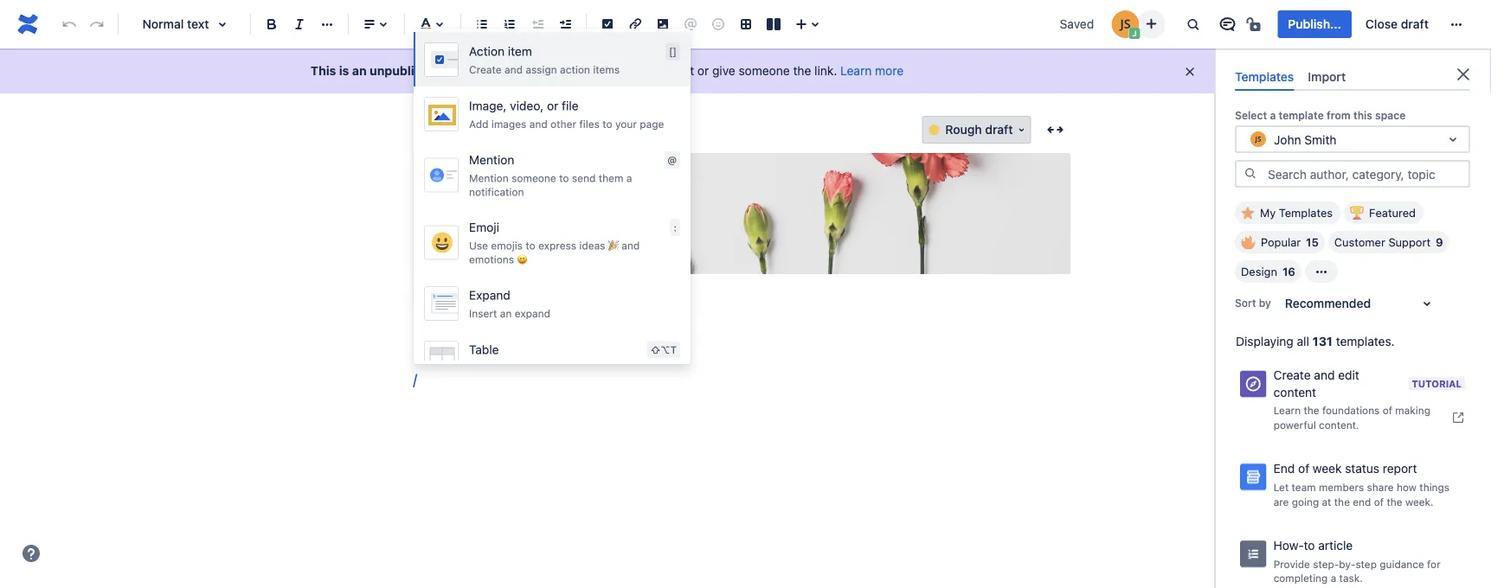 Task type: locate. For each thing, give the bounding box(es) containing it.
header
[[727, 221, 764, 235]]

john down template
[[1274, 132, 1302, 147]]

create for create and assign action items
[[469, 64, 502, 76]]

learn up the powerful on the bottom right of page
[[1274, 404, 1301, 417]]

0 horizontal spatial someone
[[512, 172, 556, 184]]

1 horizontal spatial you
[[620, 64, 640, 78]]

create inside create and edit content
[[1274, 369, 1311, 383]]

from
[[1327, 109, 1351, 121]]

members
[[1319, 481, 1365, 494]]

none text field inside / search field
[[417, 375, 422, 385]]

you
[[512, 64, 533, 78], [620, 64, 640, 78]]

create for create and edit content
[[1274, 369, 1311, 383]]

2 vertical spatial a
[[1331, 573, 1337, 585]]

⇧⌥t
[[651, 344, 677, 356]]

and right 🎉
[[622, 240, 640, 252]]

0 vertical spatial an
[[352, 64, 367, 78]]

None text field
[[1248, 131, 1252, 148]]

it right 'publish' on the top left
[[687, 64, 694, 78]]

john right move this page icon
[[438, 123, 465, 137]]

bullet list ⌘⇧8 image
[[472, 14, 493, 35]]

1 vertical spatial someone
[[512, 172, 556, 184]]

someone
[[739, 64, 790, 78], [512, 172, 556, 184]]

someone right give
[[739, 64, 790, 78]]

None field
[[417, 371, 422, 388]]

1 horizontal spatial a
[[1270, 109, 1276, 121]]

1 horizontal spatial learn
[[1274, 404, 1301, 417]]

comment icon image
[[1218, 14, 1238, 35]]

0 horizontal spatial john
[[438, 123, 465, 137]]

templates up the 15
[[1279, 207, 1333, 220]]

until
[[593, 64, 617, 78]]

to up 😄
[[526, 240, 536, 252]]

find and replace image
[[1183, 14, 1204, 35]]

1 horizontal spatial john smith
[[1274, 132, 1337, 147]]

close draft
[[1366, 17, 1429, 31]]

1 horizontal spatial it
[[687, 64, 694, 78]]

john smith image
[[1112, 10, 1140, 38]]

text
[[187, 17, 209, 31]]

a
[[1270, 109, 1276, 121], [627, 172, 632, 184], [1331, 573, 1337, 585]]

normal text
[[142, 17, 209, 31]]

1 vertical spatial create
[[1274, 369, 1311, 383]]

dismiss image
[[1184, 65, 1197, 79]]

john
[[438, 123, 465, 137], [1274, 132, 1302, 147]]

or left file
[[547, 99, 559, 113]]

0 vertical spatial of
[[1383, 404, 1393, 417]]

let
[[1274, 481, 1289, 494]]

image,
[[469, 99, 507, 113]]

mention for mention
[[469, 153, 515, 167]]

to inside "how-to article provide step-by-step guidance for completing a task."
[[1304, 538, 1315, 553]]

saved
[[1060, 17, 1094, 31]]

for
[[1428, 558, 1441, 571]]

update
[[685, 221, 724, 235]]

0 vertical spatial create
[[469, 64, 502, 76]]

create up content
[[1274, 369, 1311, 383]]

or left give
[[698, 64, 709, 78]]

0 vertical spatial templates
[[1235, 69, 1295, 84]]

notification
[[469, 186, 524, 198]]

tab list containing templates
[[1229, 62, 1478, 91]]

1 vertical spatial templates
[[1279, 207, 1333, 220]]

make page full-width image
[[1045, 119, 1066, 140]]

1 horizontal spatial an
[[500, 308, 512, 320]]

0 vertical spatial a
[[1270, 109, 1276, 121]]

draft.
[[447, 64, 480, 78]]

the down members
[[1335, 496, 1351, 508]]

131
[[1313, 335, 1333, 349]]

design 16
[[1242, 266, 1296, 279]]

learn right link.
[[841, 64, 872, 78]]

and left edit
[[1315, 369, 1335, 383]]

can
[[536, 64, 556, 78]]

1 vertical spatial of
[[1299, 461, 1310, 476]]

express
[[539, 240, 577, 252]]

normal text button
[[126, 5, 243, 43]]

smith down select a template from this space
[[1305, 132, 1337, 147]]

0 horizontal spatial it
[[582, 64, 590, 78]]

1 horizontal spatial smith
[[1305, 132, 1337, 147]]

the left link.
[[793, 64, 812, 78]]

Main content area, start typing to enter text. text field
[[413, 368, 1071, 392]]

0 vertical spatial mention
[[469, 153, 515, 167]]

my templates
[[1261, 207, 1333, 220]]

and down item
[[505, 64, 523, 76]]

to inside use emojis to express ideas 🎉 and emotions 😄
[[526, 240, 536, 252]]

at
[[1322, 496, 1332, 508]]

search icon image
[[1244, 167, 1258, 181]]

templates
[[1235, 69, 1295, 84], [1279, 207, 1333, 220]]

sort by
[[1235, 297, 1272, 309]]

create down action
[[469, 64, 502, 76]]

to up step-
[[1304, 538, 1315, 553]]

2 mention from the top
[[469, 172, 509, 184]]

learn
[[841, 64, 872, 78], [1274, 404, 1301, 417]]

publish...
[[1289, 17, 1342, 31]]

this
[[311, 64, 336, 78]]

making
[[1396, 404, 1431, 417]]

my
[[1261, 207, 1276, 220]]

to left send
[[559, 172, 569, 184]]

1 mention from the top
[[469, 153, 515, 167]]

confluence image
[[14, 10, 42, 38], [14, 10, 42, 38]]

content link
[[521, 119, 566, 140]]

an inside expand insert an expand
[[500, 308, 512, 320]]

open image
[[1443, 129, 1464, 150]]

0 horizontal spatial smith
[[468, 123, 500, 137]]

emojis
[[491, 240, 523, 252]]

powerful
[[1274, 419, 1317, 431]]

publish
[[644, 64, 684, 78]]

use emojis to express ideas 🎉 and emotions 😄
[[469, 240, 640, 266]]

update header image
[[685, 221, 800, 235]]

0 horizontal spatial or
[[547, 99, 559, 113]]

0 horizontal spatial create
[[469, 64, 502, 76]]

ideas
[[580, 240, 606, 252]]

an right insert
[[500, 308, 512, 320]]

1 vertical spatial an
[[500, 308, 512, 320]]

you right items
[[620, 64, 640, 78]]

1 vertical spatial mention
[[469, 172, 509, 184]]

2 horizontal spatial a
[[1331, 573, 1337, 585]]

normal
[[142, 17, 184, 31]]

2 it from the left
[[687, 64, 694, 78]]

mention
[[469, 153, 515, 167], [469, 172, 509, 184]]

someone up notification
[[512, 172, 556, 184]]

/ search field
[[413, 371, 422, 388]]

my templates button
[[1235, 202, 1341, 224]]

end of week status report let team members share how things are going at the end of the week.
[[1274, 461, 1450, 508]]

to inside image, video, or file add images and other files to your page
[[603, 118, 613, 130]]

learn the foundations of making powerful content.
[[1274, 404, 1431, 431]]

/
[[413, 371, 417, 388]]

of down share
[[1375, 496, 1384, 508]]

None text field
[[417, 375, 422, 385]]

create
[[469, 64, 502, 76], [1274, 369, 1311, 383]]

an right is
[[352, 64, 367, 78]]

numbered list ⌘⇧7 image
[[500, 14, 520, 35]]

emoji image
[[708, 14, 729, 35]]

share
[[1368, 481, 1394, 494]]

expand insert an expand
[[469, 288, 551, 320]]

an for insert
[[500, 308, 512, 320]]

guidance
[[1380, 558, 1425, 571]]

it
[[582, 64, 590, 78], [687, 64, 694, 78]]

of
[[1383, 404, 1393, 417], [1299, 461, 1310, 476], [1375, 496, 1384, 508]]

1 horizontal spatial create
[[1274, 369, 1311, 383]]

1 vertical spatial a
[[627, 172, 632, 184]]

john smith down image,
[[438, 123, 500, 137]]

learn more link
[[841, 64, 904, 78]]

1 it from the left
[[582, 64, 590, 78]]

it right see
[[582, 64, 590, 78]]

0 vertical spatial someone
[[739, 64, 790, 78]]

status
[[1346, 461, 1380, 476]]

images
[[492, 118, 527, 130]]

a inside "how-to article provide step-by-step guidance for completing a task."
[[1331, 573, 1337, 585]]

report
[[1383, 461, 1418, 476]]

an
[[352, 64, 367, 78], [500, 308, 512, 320]]

a right the select
[[1270, 109, 1276, 121]]

of up team
[[1299, 461, 1310, 476]]

Give this page a title text field
[[450, 313, 1071, 342]]

tab list
[[1229, 62, 1478, 91]]

to
[[603, 118, 613, 130], [559, 172, 569, 184], [526, 240, 536, 252], [1304, 538, 1315, 553]]

and inside image, video, or file add images and other files to your page
[[530, 118, 548, 130]]

0 vertical spatial or
[[698, 64, 709, 78]]

emotions
[[469, 254, 514, 266]]

things
[[1420, 481, 1450, 494]]

someone inside mention someone to send them a notification
[[512, 172, 556, 184]]

are
[[1274, 496, 1289, 508]]

help image
[[21, 544, 42, 564]]

0 horizontal spatial an
[[352, 64, 367, 78]]

insert
[[469, 308, 497, 320]]

a down step-
[[1331, 573, 1337, 585]]

1 vertical spatial learn
[[1274, 404, 1301, 417]]

the up the powerful on the bottom right of page
[[1304, 404, 1320, 417]]

smith down image,
[[468, 123, 500, 137]]

templates.
[[1336, 335, 1395, 349]]

to inside mention someone to send them a notification
[[559, 172, 569, 184]]

of left making
[[1383, 404, 1393, 417]]

john smith down template
[[1274, 132, 1337, 147]]

0 vertical spatial learn
[[841, 64, 872, 78]]

john smith
[[438, 123, 500, 137], [1274, 132, 1337, 147]]

1 vertical spatial or
[[547, 99, 559, 113]]

and down video,
[[530, 118, 548, 130]]

to right files at the top of page
[[603, 118, 613, 130]]

a right the them
[[627, 172, 632, 184]]

add image, video, or file image
[[653, 14, 674, 35]]

mention inside mention someone to send them a notification
[[469, 172, 509, 184]]

you down item
[[512, 64, 533, 78]]

all
[[1297, 335, 1310, 349]]

tutorial
[[1412, 378, 1462, 390]]

or
[[698, 64, 709, 78], [547, 99, 559, 113]]

and
[[505, 64, 523, 76], [530, 118, 548, 130], [622, 240, 640, 252], [1315, 369, 1335, 383]]

0 horizontal spatial a
[[627, 172, 632, 184]]

customer
[[1335, 236, 1386, 249]]

templates up the select
[[1235, 69, 1295, 84]]

0 horizontal spatial you
[[512, 64, 533, 78]]



Task type: vqa. For each thing, say whether or not it's contained in the screenshot.
Popular
yes



Task type: describe. For each thing, give the bounding box(es) containing it.
more formatting image
[[317, 14, 338, 35]]

publish... button
[[1278, 10, 1352, 38]]

more
[[875, 64, 904, 78]]

how-to article provide step-by-step guidance for completing a task.
[[1274, 538, 1441, 585]]

end
[[1353, 496, 1372, 508]]

by-
[[1340, 558, 1356, 571]]

[]
[[669, 45, 677, 58]]

close
[[1366, 17, 1398, 31]]

invite to edit image
[[1141, 13, 1162, 34]]

select
[[1235, 109, 1268, 121]]

link image
[[625, 14, 646, 35]]

table image
[[736, 14, 757, 35]]

recommended
[[1286, 297, 1372, 311]]

learn inside learn the foundations of making powerful content.
[[1274, 404, 1301, 417]]

and inside create and edit content
[[1315, 369, 1335, 383]]

more image
[[1447, 14, 1467, 35]]

popular
[[1261, 236, 1301, 249]]

😄
[[517, 254, 528, 266]]

unpublished
[[370, 64, 444, 78]]

@
[[668, 154, 677, 166]]

step-
[[1314, 558, 1340, 571]]

give
[[713, 64, 736, 78]]

create and edit content
[[1274, 369, 1360, 400]]

action item image
[[597, 14, 618, 35]]

outdent ⇧tab image
[[527, 14, 548, 35]]

a inside mention someone to send them a notification
[[627, 172, 632, 184]]

page
[[640, 118, 664, 130]]

design
[[1242, 266, 1278, 279]]

bold ⌘b image
[[261, 14, 282, 35]]

only
[[484, 64, 509, 78]]

recommended button
[[1275, 290, 1448, 318]]

featured
[[1370, 207, 1416, 220]]

0 horizontal spatial learn
[[841, 64, 872, 78]]

image, video, or file add images and other files to your page
[[469, 99, 664, 130]]

is
[[339, 64, 349, 78]]

table
[[469, 343, 499, 357]]

how
[[1397, 481, 1417, 494]]

2 you from the left
[[620, 64, 640, 78]]

🎉
[[608, 240, 619, 252]]

0 horizontal spatial john smith
[[438, 123, 500, 137]]

move this page image
[[417, 123, 431, 137]]

template
[[1279, 109, 1324, 121]]

foundations
[[1323, 404, 1380, 417]]

more categories image
[[1312, 262, 1332, 282]]

emoji
[[469, 220, 500, 235]]

support
[[1389, 236, 1431, 249]]

how-
[[1274, 538, 1304, 553]]

see
[[559, 64, 579, 78]]

action
[[469, 44, 505, 58]]

other
[[551, 118, 577, 130]]

image
[[768, 221, 800, 235]]

1 horizontal spatial john
[[1274, 132, 1302, 147]]

select a template from this space
[[1235, 109, 1406, 121]]

italic ⌘i image
[[289, 14, 310, 35]]

indent tab image
[[555, 14, 576, 35]]

no restrictions image
[[1245, 14, 1266, 35]]

mention someone to send them a notification
[[469, 172, 632, 198]]

none field inside main content area, start typing to enter text. text box
[[417, 371, 422, 388]]

align left image
[[359, 14, 380, 35]]

the inside learn the foundations of making powerful content.
[[1304, 404, 1320, 417]]

file
[[562, 99, 579, 113]]

week
[[1313, 461, 1342, 476]]

draft
[[1402, 17, 1429, 31]]

article
[[1319, 538, 1353, 553]]

redo ⌘⇧z image
[[87, 14, 107, 35]]

content
[[521, 123, 566, 137]]

update header image button
[[680, 192, 805, 235]]

:
[[674, 222, 677, 234]]

the down the how
[[1387, 496, 1403, 508]]

Search author, category, topic field
[[1263, 162, 1469, 186]]

edit
[[1339, 369, 1360, 383]]

close draft button
[[1356, 10, 1440, 38]]

team
[[1292, 481, 1316, 494]]

of inside learn the foundations of making powerful content.
[[1383, 404, 1393, 417]]

provide
[[1274, 558, 1311, 571]]

video,
[[510, 99, 544, 113]]

action item
[[469, 44, 532, 58]]

undo ⌘z image
[[59, 14, 80, 35]]

completing
[[1274, 573, 1328, 585]]

templates inside button
[[1279, 207, 1333, 220]]

mention image
[[680, 14, 701, 35]]

end
[[1274, 461, 1295, 476]]

or inside image, video, or file add images and other files to your page
[[547, 99, 559, 113]]

customer support 9
[[1335, 236, 1444, 249]]

sort
[[1235, 297, 1257, 309]]

assign
[[526, 64, 557, 76]]

expand
[[469, 288, 511, 303]]

layouts image
[[764, 14, 784, 35]]

task.
[[1340, 573, 1363, 585]]

1 horizontal spatial or
[[698, 64, 709, 78]]

mention for mention someone to send them a notification
[[469, 172, 509, 184]]

1 you from the left
[[512, 64, 533, 78]]

john smith link
[[438, 119, 500, 140]]

displaying
[[1236, 335, 1294, 349]]

action
[[560, 64, 590, 76]]

2 vertical spatial of
[[1375, 496, 1384, 508]]

an for is
[[352, 64, 367, 78]]

1 horizontal spatial someone
[[739, 64, 790, 78]]

overview
[[587, 123, 639, 137]]

this is an unpublished draft. only you can see it until you publish it or give someone the link. learn more
[[311, 64, 904, 78]]

by
[[1260, 297, 1272, 309]]

close templates and import image
[[1454, 64, 1474, 85]]

16
[[1283, 266, 1296, 279]]

going
[[1292, 496, 1320, 508]]

and inside use emojis to express ideas 🎉 and emotions 😄
[[622, 240, 640, 252]]

displaying all 131 templates.
[[1236, 335, 1395, 349]]



